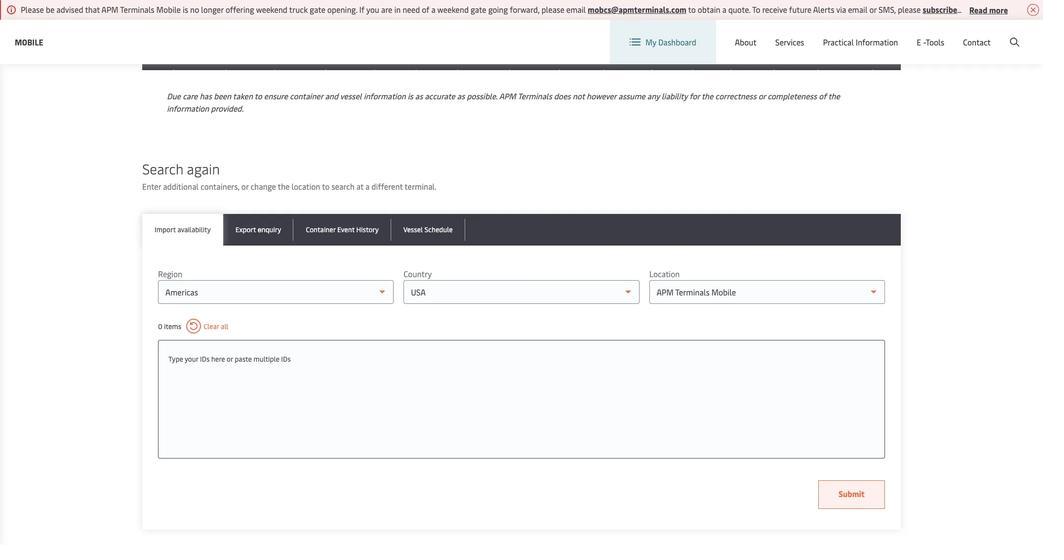 Task type: describe. For each thing, give the bounding box(es) containing it.
0 horizontal spatial apm
[[102, 4, 118, 15]]

21:10
[[462, 16, 478, 26]]

height
[[736, 87, 757, 97]]

cgm
[[395, 6, 409, 16]]

login / create account link
[[927, 20, 1025, 49]]

location
[[292, 181, 320, 192]]

my dashboard
[[646, 37, 697, 47]]

submit
[[839, 488, 865, 499]]

06:00
[[421, 16, 440, 26]]

no for 33995.0
[[878, 46, 887, 55]]

1 gate from the left
[[310, 4, 326, 15]]

container
[[306, 225, 336, 234]]

assume
[[619, 90, 646, 101]]

completeness
[[768, 90, 818, 101]]

10/16/23 21:10
[[462, 6, 490, 26]]

offering
[[226, 4, 254, 15]]

quote. to
[[729, 4, 761, 15]]

tab list containing import availability
[[142, 214, 902, 246]]

provided.
[[211, 103, 244, 114]]

community
[[515, 6, 554, 16]]

has
[[200, 90, 212, 101]]

terminal
[[969, 4, 1001, 15]]

1 email from the left
[[567, 4, 586, 15]]

sms,
[[879, 4, 897, 15]]

0 vertical spatial information
[[364, 90, 406, 101]]

your
[[185, 354, 199, 364]]

taken
[[233, 90, 253, 101]]

0 items
[[158, 322, 181, 331]]

additional
[[163, 181, 199, 192]]

longer
[[201, 4, 224, 15]]

subscribe
[[923, 4, 958, 15]]

/ for create
[[966, 29, 969, 40]]

terminal.
[[405, 181, 437, 192]]

all
[[221, 322, 229, 331]]

due care has been taken to ensure container and vessel information is as accurate as possible. apm terminals does not however assume any liability for the correctness or completeness of the information provided.
[[167, 90, 841, 114]]

terminals inside due care has been taken to ensure container and vessel information is as accurate as possible. apm terminals does not however assume any liability for the correctness or completeness of the information provided.
[[518, 90, 552, 101]]

tjn0232693
[[230, 11, 269, 21]]

40/pl/86
[[736, 11, 766, 21]]

e -tools button
[[918, 20, 945, 64]]

grounded
[[515, 46, 545, 55]]

change
[[251, 181, 276, 192]]

tools
[[926, 37, 945, 47]]

not
[[573, 90, 585, 101]]

10/16/23 06:00
[[421, 6, 448, 26]]

0 horizontal spatial terminals
[[120, 4, 155, 15]]

2 email from the left
[[849, 4, 868, 15]]

export еnquiry
[[236, 225, 281, 234]]

however
[[587, 90, 617, 101]]

vessel schedule
[[404, 225, 453, 234]]

contact
[[964, 37, 991, 47]]

(11834b1)
[[515, 56, 544, 65]]

1 vertical spatial mobile
[[15, 36, 43, 47]]

read
[[970, 4, 988, 15]]

advised
[[56, 4, 83, 15]]

availability
[[178, 225, 211, 234]]

2 alerts from the left
[[1003, 4, 1025, 15]]

global menu
[[853, 29, 898, 40]]

/ for type
[[750, 68, 753, 78]]

account
[[996, 29, 1025, 40]]

40/gp/96
[[736, 46, 767, 55]]

cma cgm tage
[[379, 6, 409, 26]]

import availability
[[155, 225, 211, 234]]

been
[[214, 90, 231, 101]]

country
[[404, 268, 432, 279]]

10/20/23
[[697, 41, 726, 50]]

1 horizontal spatial the
[[702, 90, 714, 101]]

2 horizontal spatial the
[[829, 90, 841, 101]]

future
[[790, 4, 812, 15]]

global menu button
[[832, 20, 908, 49]]

and
[[325, 90, 339, 101]]

again
[[187, 159, 220, 178]]

close alert image
[[1028, 4, 1040, 16]]

export
[[236, 225, 256, 234]]

type your ids here or paste multiple ids
[[169, 354, 291, 364]]

correctness
[[716, 90, 757, 101]]

if
[[360, 4, 365, 15]]

services
[[776, 37, 805, 47]]

vessel
[[340, 90, 362, 101]]

switch location button
[[750, 29, 822, 40]]

enter
[[142, 181, 161, 192]]

2 weekend from the left
[[438, 4, 469, 15]]

10/20/23 00:00
[[697, 41, 726, 60]]

different
[[372, 181, 403, 192]]

import
[[155, 225, 176, 234]]

any
[[648, 90, 660, 101]]

subscribe to terminal alerts link
[[923, 4, 1025, 15]]

region
[[158, 268, 182, 279]]

cma for cma cgm tage
[[379, 6, 393, 16]]

no for 15873.0
[[878, 11, 887, 21]]

1 ids from the left
[[200, 354, 210, 364]]

liability
[[662, 90, 688, 101]]

search
[[332, 181, 355, 192]]

tage
[[379, 16, 395, 26]]

10/16/23 for 06:00
[[421, 6, 448, 16]]

accurate
[[425, 90, 456, 101]]

switch location
[[766, 29, 822, 40]]

the inside search again enter additional containers, or change the location to search at a different terminal.
[[278, 181, 290, 192]]

2 horizontal spatial a
[[723, 4, 727, 15]]

at
[[357, 181, 364, 192]]

or left sms,
[[870, 4, 877, 15]]

1 weekend from the left
[[256, 4, 288, 15]]



Task type: vqa. For each thing, say whether or not it's contained in the screenshot.
Leader
no



Task type: locate. For each thing, give the bounding box(es) containing it.
0 horizontal spatial a
[[366, 181, 370, 192]]

alerts left via
[[814, 4, 835, 15]]

0 vertical spatial type
[[736, 78, 751, 87]]

apm right possible.
[[500, 90, 516, 101]]

0 vertical spatial apm
[[102, 4, 118, 15]]

1 horizontal spatial information
[[364, 90, 406, 101]]

1 alerts from the left
[[814, 4, 835, 15]]

1 horizontal spatial location
[[791, 29, 822, 40]]

as left accurate
[[415, 90, 423, 101]]

- inside community - out
[[515, 16, 518, 26]]

please
[[21, 4, 44, 15]]

33995.0
[[779, 46, 804, 55]]

to
[[689, 4, 696, 15], [960, 4, 968, 15], [255, 90, 262, 101], [322, 181, 330, 192]]

1 no from the top
[[878, 11, 887, 21]]

/
[[966, 29, 969, 40], [750, 68, 753, 78], [752, 78, 755, 87]]

0 vertical spatial -
[[515, 16, 518, 26]]

no down menu
[[878, 46, 887, 55]]

1 horizontal spatial is
[[408, 90, 413, 101]]

please right forward,
[[542, 4, 565, 15]]

please
[[542, 4, 565, 15], [899, 4, 921, 15]]

event
[[338, 225, 355, 234]]

cma for cma
[[330, 11, 344, 21]]

e
[[918, 37, 922, 47]]

gate
[[310, 4, 326, 15], [471, 4, 487, 15]]

global
[[853, 29, 876, 40]]

0 horizontal spatial weekend
[[256, 4, 288, 15]]

or right here
[[227, 354, 233, 364]]

about button
[[735, 20, 757, 64]]

0 horizontal spatial information
[[167, 103, 209, 114]]

2 no from the top
[[878, 46, 887, 55]]

- for out
[[515, 16, 518, 26]]

mobile left no
[[156, 4, 181, 15]]

1 vertical spatial type
[[169, 354, 183, 364]]

a right obtain
[[723, 4, 727, 15]]

0 horizontal spatial cma
[[330, 11, 344, 21]]

0 horizontal spatial is
[[183, 4, 188, 15]]

1 horizontal spatial mobile
[[156, 4, 181, 15]]

type
[[736, 78, 751, 87], [169, 354, 183, 364]]

please be advised that apm terminals mobile is no longer offering weekend truck gate opening. if you are in need of a weekend gate going forward, please email mobcs@apmterminals.com to obtain a quote. to receive future alerts via email or sms, please subscribe to terminal alerts .
[[21, 4, 1027, 15]]

going
[[489, 4, 508, 15]]

1 horizontal spatial a
[[432, 4, 436, 15]]

15873.0
[[779, 11, 803, 21]]

1 vertical spatial information
[[167, 103, 209, 114]]

/ inside login / create account "link"
[[966, 29, 969, 40]]

gate right not ready icon
[[310, 4, 326, 15]]

a right at
[[366, 181, 370, 192]]

is left no
[[183, 4, 188, 15]]

no
[[190, 4, 199, 15]]

0 horizontal spatial alerts
[[814, 4, 835, 15]]

0 vertical spatial terminals
[[120, 4, 155, 15]]

0 vertical spatial mobile
[[156, 4, 181, 15]]

1 10/16/23 from the left
[[421, 6, 448, 16]]

10/16/23 for 21:10
[[462, 6, 490, 16]]

to inside due care has been taken to ensure container and vessel information is as accurate as possible. apm terminals does not however assume any liability for the correctness or completeness of the information provided.
[[255, 90, 262, 101]]

2 gate from the left
[[471, 4, 487, 15]]

0 vertical spatial released
[[564, 11, 596, 21]]

1 vertical spatial is
[[408, 90, 413, 101]]

1 horizontal spatial apm
[[500, 90, 516, 101]]

cma
[[379, 6, 393, 16], [330, 11, 344, 21]]

-
[[515, 16, 518, 26], [924, 37, 926, 47]]

email left hold
[[567, 4, 586, 15]]

ensure
[[264, 90, 288, 101]]

1 as from the left
[[415, 90, 423, 101]]

0 horizontal spatial type
[[169, 354, 183, 364]]

the
[[702, 90, 714, 101], [829, 90, 841, 101], [278, 181, 290, 192]]

texu6017036
[[177, 11, 221, 21]]

export еnquiry button
[[223, 214, 294, 246]]

does
[[554, 90, 571, 101]]

1 vertical spatial released
[[608, 46, 640, 55]]

0 horizontal spatial 10/16/23
[[421, 6, 448, 16]]

1 horizontal spatial 10/16/23
[[462, 6, 490, 16]]

cma inside cma cgm tage
[[379, 6, 393, 16]]

out
[[519, 16, 532, 26]]

hold
[[608, 11, 625, 21]]

care
[[183, 90, 198, 101]]

a up "06:00"
[[432, 4, 436, 15]]

terminals right that at top left
[[120, 4, 155, 15]]

or right height
[[759, 90, 766, 101]]

submit button
[[819, 480, 886, 509]]

1 horizontal spatial type
[[736, 78, 751, 87]]

apm inside due care has been taken to ensure container and vessel information is as accurate as possible. apm terminals does not however assume any liability for the correctness or completeness of the information provided.
[[500, 90, 516, 101]]

0 vertical spatial is
[[183, 4, 188, 15]]

1 horizontal spatial terminals
[[518, 90, 552, 101]]

1 horizontal spatial ids
[[281, 354, 291, 364]]

practical
[[824, 37, 854, 47]]

about
[[735, 37, 757, 47]]

0 vertical spatial of
[[422, 4, 430, 15]]

0 vertical spatial no
[[878, 11, 887, 21]]

via
[[837, 4, 847, 15]]

are
[[381, 4, 393, 15]]

gate up 21:10
[[471, 4, 487, 15]]

need
[[403, 4, 420, 15]]

1 horizontal spatial weekend
[[438, 4, 469, 15]]

clear all
[[204, 322, 229, 331]]

due
[[167, 90, 181, 101]]

released left my
[[608, 46, 640, 55]]

please right sms,
[[899, 4, 921, 15]]

search
[[142, 159, 183, 178]]

vessel
[[404, 225, 423, 234]]

practical information button
[[824, 20, 899, 64]]

1 horizontal spatial alerts
[[1003, 4, 1025, 15]]

or left change at the left top of page
[[242, 181, 249, 192]]

tab list
[[142, 214, 902, 246]]

create
[[971, 29, 994, 40]]

weekend up 21:10
[[438, 4, 469, 15]]

1 vertical spatial no
[[878, 46, 887, 55]]

of right completeness
[[819, 90, 827, 101]]

2 as from the left
[[457, 90, 465, 101]]

practical information
[[824, 37, 899, 47]]

information
[[364, 90, 406, 101], [167, 103, 209, 114]]

a inside search again enter additional containers, or change the location to search at a different terminal.
[[366, 181, 370, 192]]

0 vertical spatial location
[[791, 29, 822, 40]]

1 vertical spatial -
[[924, 37, 926, 47]]

container event history button
[[294, 214, 391, 246]]

size
[[736, 68, 748, 78]]

of up "06:00"
[[422, 4, 430, 15]]

alerts left close alert icon
[[1003, 4, 1025, 15]]

1 horizontal spatial gate
[[471, 4, 487, 15]]

ids right multiple
[[281, 354, 291, 364]]

0 horizontal spatial of
[[422, 4, 430, 15]]

1 horizontal spatial email
[[849, 4, 868, 15]]

community - out
[[515, 6, 554, 26]]

mobile link
[[15, 36, 43, 48]]

containers,
[[201, 181, 240, 192]]

10/16/23 up "06:00"
[[421, 6, 448, 16]]

size / type / height
[[736, 68, 757, 97]]

0 horizontal spatial mobile
[[15, 36, 43, 47]]

or inside search again enter additional containers, or change the location to search at a different terminal.
[[242, 181, 249, 192]]

no
[[878, 11, 887, 21], [878, 46, 887, 55]]

1 horizontal spatial cma
[[379, 6, 393, 16]]

1 horizontal spatial as
[[457, 90, 465, 101]]

the right "for"
[[702, 90, 714, 101]]

not ready image
[[296, 11, 305, 21]]

yard
[[515, 36, 528, 45]]

or inside due care has been taken to ensure container and vessel information is as accurate as possible. apm terminals does not however assume any liability for the correctness or completeness of the information provided.
[[759, 90, 766, 101]]

0 horizontal spatial email
[[567, 4, 586, 15]]

cma up "tage"
[[379, 6, 393, 16]]

1 vertical spatial terminals
[[518, 90, 552, 101]]

0 horizontal spatial please
[[542, 4, 565, 15]]

еnquiry
[[258, 225, 281, 234]]

0 horizontal spatial the
[[278, 181, 290, 192]]

in
[[395, 4, 401, 15]]

type inside size / type / height
[[736, 78, 751, 87]]

0 horizontal spatial ids
[[200, 354, 210, 364]]

1 vertical spatial of
[[819, 90, 827, 101]]

0 horizontal spatial location
[[650, 268, 680, 279]]

to inside search again enter additional containers, or change the location to search at a different terminal.
[[322, 181, 330, 192]]

- left 'out'
[[515, 16, 518, 26]]

type left the your
[[169, 354, 183, 364]]

- inside "popup button"
[[924, 37, 926, 47]]

size / type / height button
[[736, 68, 771, 97]]

None checkbox
[[152, 10, 164, 22], [152, 45, 164, 57], [152, 10, 164, 22], [152, 45, 164, 57]]

to left read
[[960, 4, 968, 15]]

1 horizontal spatial please
[[899, 4, 921, 15]]

the right change at the left top of page
[[278, 181, 290, 192]]

for
[[690, 90, 700, 101]]

1 horizontal spatial of
[[819, 90, 827, 101]]

information right vessel
[[364, 90, 406, 101]]

menu
[[878, 29, 898, 40]]

1 please from the left
[[542, 4, 565, 15]]

mobile
[[156, 4, 181, 15], [15, 36, 43, 47]]

2 please from the left
[[899, 4, 921, 15]]

switch
[[766, 29, 789, 40]]

or
[[870, 4, 877, 15], [759, 90, 766, 101], [242, 181, 249, 192], [227, 354, 233, 364]]

ids
[[200, 354, 210, 364], [281, 354, 291, 364]]

type up correctness
[[736, 78, 751, 87]]

2 10/16/23 from the left
[[462, 6, 490, 16]]

weekend left truck
[[256, 4, 288, 15]]

terminals left does
[[518, 90, 552, 101]]

you
[[367, 4, 380, 15]]

forward,
[[510, 4, 540, 15]]

to right taken
[[255, 90, 262, 101]]

container event history
[[306, 225, 379, 234]]

as
[[415, 90, 423, 101], [457, 90, 465, 101]]

to left search
[[322, 181, 330, 192]]

my dashboard button
[[630, 20, 697, 64]]

no up menu
[[878, 11, 887, 21]]

is left accurate
[[408, 90, 413, 101]]

2 ids from the left
[[281, 354, 291, 364]]

None text field
[[169, 350, 875, 368]]

- right e
[[924, 37, 926, 47]]

location
[[791, 29, 822, 40], [650, 268, 680, 279]]

of inside due care has been taken to ensure container and vessel information is as accurate as possible. apm terminals does not however assume any liability for the correctness or completeness of the information provided.
[[819, 90, 827, 101]]

10/16/23 up 21:10
[[462, 6, 490, 16]]

1 vertical spatial apm
[[500, 90, 516, 101]]

1 horizontal spatial -
[[924, 37, 926, 47]]

to left obtain
[[689, 4, 696, 15]]

1 vertical spatial location
[[650, 268, 680, 279]]

history
[[357, 225, 379, 234]]

the right completeness
[[829, 90, 841, 101]]

0 horizontal spatial gate
[[310, 4, 326, 15]]

information down the care
[[167, 103, 209, 114]]

contact button
[[964, 20, 991, 64]]

ids right the your
[[200, 354, 210, 364]]

search again enter additional containers, or change the location to search at a different terminal.
[[142, 159, 437, 192]]

cma left if
[[330, 11, 344, 21]]

email right via
[[849, 4, 868, 15]]

apm right that at top left
[[102, 4, 118, 15]]

- for tools
[[924, 37, 926, 47]]

0 horizontal spatial -
[[515, 16, 518, 26]]

0 horizontal spatial as
[[415, 90, 423, 101]]

as right accurate
[[457, 90, 465, 101]]

login
[[945, 29, 964, 40]]

1 horizontal spatial released
[[608, 46, 640, 55]]

that
[[85, 4, 100, 15]]

my
[[646, 37, 657, 47]]

clear
[[204, 322, 219, 331]]

is inside due care has been taken to ensure container and vessel information is as accurate as possible. apm terminals does not however assume any liability for the correctness or completeness of the information provided.
[[408, 90, 413, 101]]

released left hold
[[564, 11, 596, 21]]

import availability button
[[142, 214, 223, 246]]

0 horizontal spatial released
[[564, 11, 596, 21]]

mobile down please
[[15, 36, 43, 47]]

services button
[[776, 20, 805, 64]]



